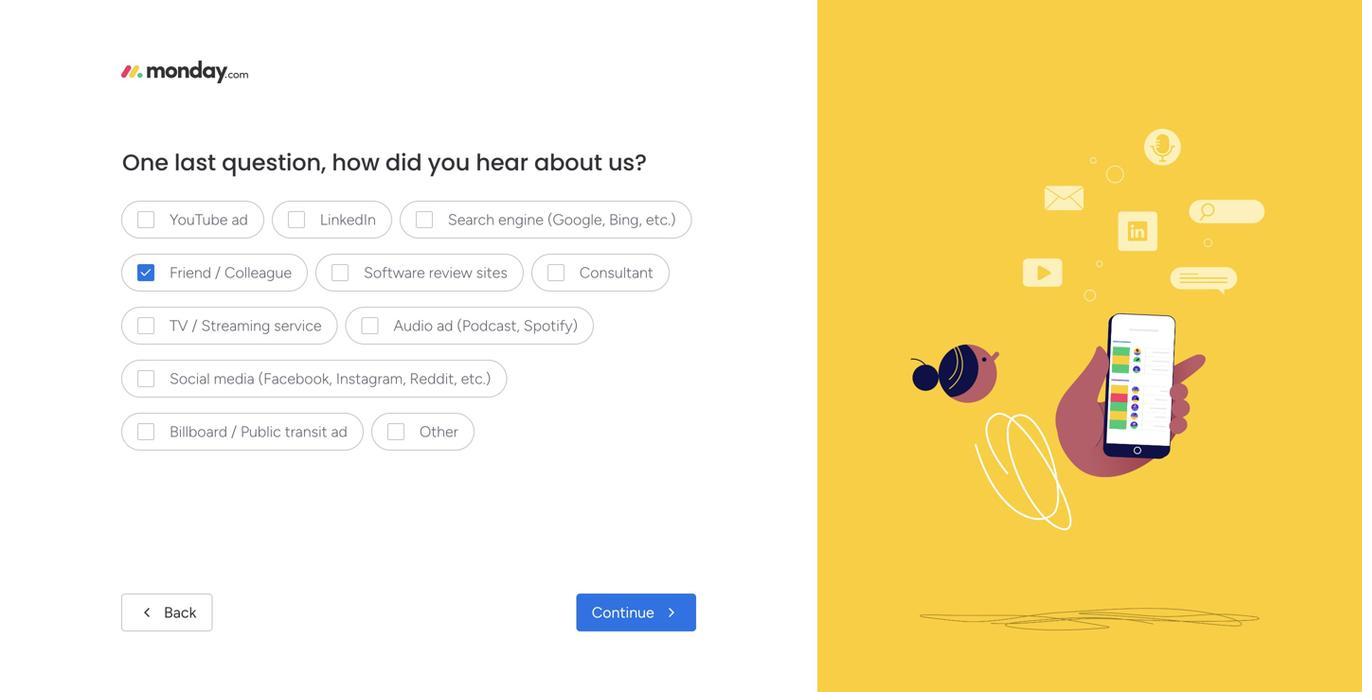 Task type: vqa. For each thing, say whether or not it's contained in the screenshot.
the tv / streaming service button
yes



Task type: locate. For each thing, give the bounding box(es) containing it.
ad
[[232, 211, 248, 229], [437, 317, 453, 335], [331, 423, 348, 441]]

2 horizontal spatial /
[[231, 423, 237, 441]]

friend
[[170, 264, 211, 282]]

back
[[164, 604, 197, 622]]

1 vertical spatial /
[[192, 317, 198, 335]]

ad for youtube
[[232, 211, 248, 229]]

search engine (google, bing, etc.)
[[448, 211, 676, 229]]

etc.) right reddit,
[[461, 370, 491, 388]]

(podcast,
[[457, 317, 520, 335]]

ad right audio
[[437, 317, 453, 335]]

audio
[[394, 317, 433, 335]]

etc.) right bing,
[[646, 211, 676, 229]]

0 vertical spatial etc.)
[[646, 211, 676, 229]]

tv / streaming service button
[[121, 307, 338, 345]]

instagram,
[[336, 370, 406, 388]]

reddit,
[[410, 370, 457, 388]]

ad right the transit at bottom
[[331, 423, 348, 441]]

/ right tv
[[192, 317, 198, 335]]

youtube
[[170, 211, 228, 229]]

linkedin
[[320, 211, 376, 229]]

software review sites
[[364, 264, 508, 282]]

spotify)
[[524, 317, 578, 335]]

1 vertical spatial etc.)
[[461, 370, 491, 388]]

/ left public
[[231, 423, 237, 441]]

etc.)
[[646, 211, 676, 229], [461, 370, 491, 388]]

logo image
[[121, 61, 249, 83]]

1 horizontal spatial /
[[215, 264, 221, 282]]

engine
[[499, 211, 544, 229]]

tv
[[170, 317, 188, 335]]

social
[[170, 370, 210, 388]]

1 vertical spatial ad
[[437, 317, 453, 335]]

/ for friend
[[215, 264, 221, 282]]

audio ad (podcast, spotify) button
[[345, 307, 594, 345]]

0 horizontal spatial ad
[[232, 211, 248, 229]]

did
[[386, 147, 422, 179]]

/ for tv
[[192, 317, 198, 335]]

streaming
[[201, 317, 270, 335]]

2 vertical spatial /
[[231, 423, 237, 441]]

0 vertical spatial ad
[[232, 211, 248, 229]]

/ inside button
[[215, 264, 221, 282]]

0 vertical spatial /
[[215, 264, 221, 282]]

/
[[215, 264, 221, 282], [192, 317, 198, 335], [231, 423, 237, 441]]

continue button
[[577, 594, 696, 632]]

friend / colleague
[[170, 264, 292, 282]]

one
[[122, 147, 169, 179]]

how did you hear about us? image
[[844, 0, 1337, 693]]

consultant
[[580, 264, 654, 282]]

/ right friend
[[215, 264, 221, 282]]

software review sites button
[[316, 254, 524, 292]]

0 horizontal spatial /
[[192, 317, 198, 335]]

ad right youtube
[[232, 211, 248, 229]]

2 vertical spatial ad
[[331, 423, 348, 441]]

public
[[241, 423, 281, 441]]

2 horizontal spatial ad
[[437, 317, 453, 335]]



Task type: describe. For each thing, give the bounding box(es) containing it.
consultant button
[[532, 254, 670, 292]]

other button
[[371, 413, 475, 451]]

youtube ad button
[[121, 201, 264, 239]]

linkedin button
[[272, 201, 392, 239]]

billboard / public transit ad button
[[121, 413, 364, 451]]

question,
[[222, 147, 326, 179]]

1 horizontal spatial etc.)
[[646, 211, 676, 229]]

media
[[214, 370, 255, 388]]

tv / streaming service
[[170, 317, 322, 335]]

one last question, how did you hear about us?
[[122, 147, 647, 179]]

friend / colleague button
[[121, 254, 308, 292]]

service
[[274, 317, 322, 335]]

colleague
[[225, 264, 292, 282]]

transit
[[285, 423, 327, 441]]

other
[[420, 423, 459, 441]]

/ for billboard
[[231, 423, 237, 441]]

youtube ad
[[170, 211, 248, 229]]

billboard
[[170, 423, 228, 441]]

continue
[[592, 604, 655, 622]]

review
[[429, 264, 473, 282]]

social media (facebook, instagram, reddit, etc.)
[[170, 370, 491, 388]]

social media (facebook, instagram, reddit, etc.) button
[[121, 360, 507, 398]]

last
[[174, 147, 216, 179]]

how
[[332, 147, 380, 179]]

search
[[448, 211, 495, 229]]

1 horizontal spatial ad
[[331, 423, 348, 441]]

(google,
[[548, 211, 606, 229]]

bing,
[[609, 211, 643, 229]]

0 horizontal spatial etc.)
[[461, 370, 491, 388]]

audio ad (podcast, spotify)
[[394, 317, 578, 335]]

about
[[535, 147, 603, 179]]

search engine (google, bing, etc.) button
[[400, 201, 692, 239]]

hear
[[476, 147, 529, 179]]

you
[[428, 147, 470, 179]]

back button
[[121, 594, 213, 632]]

sites
[[477, 264, 508, 282]]

billboard / public transit ad
[[170, 423, 348, 441]]

us?
[[608, 147, 647, 179]]

software
[[364, 264, 425, 282]]

ad for audio
[[437, 317, 453, 335]]

(facebook,
[[258, 370, 332, 388]]



